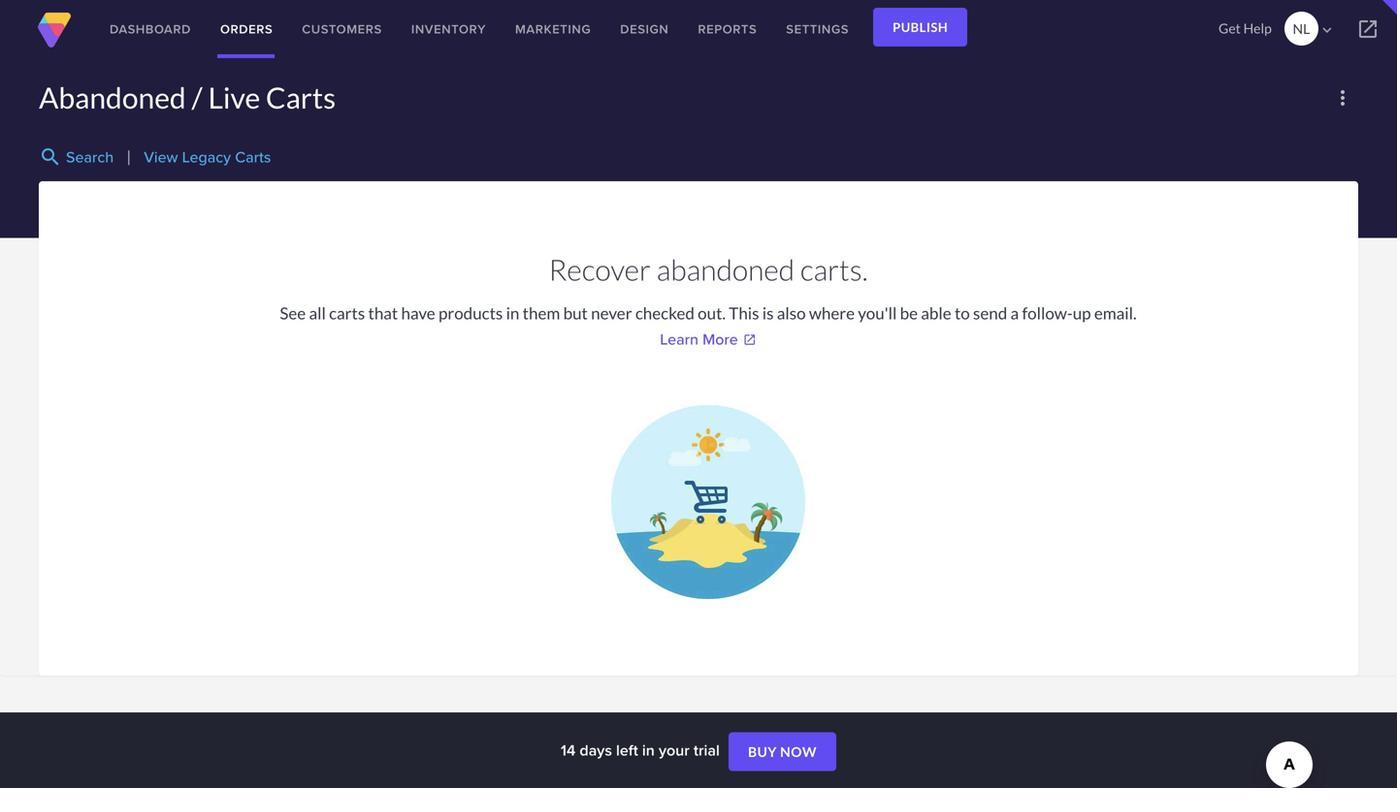 Task type: describe. For each thing, give the bounding box(es) containing it.
abandoned
[[657, 252, 795, 287]]

email.
[[1094, 303, 1137, 323]]

never
[[591, 303, 632, 323]]

where
[[809, 303, 855, 323]]

recover
[[549, 252, 651, 287]]

help
[[1244, 20, 1272, 36]]

 link
[[1339, 0, 1397, 58]]

inventory
[[411, 20, 486, 38]]

out.
[[698, 303, 726, 323]]

more_vert button
[[1328, 82, 1359, 114]]

your
[[659, 739, 690, 762]]

dashboard link
[[95, 0, 206, 58]]

in inside the see all carts that have products in them but never checked out. this is also where you'll be able to send a follow-up email. learn more
[[506, 303, 520, 323]]

follow-
[[1022, 303, 1073, 323]]

but
[[563, 303, 588, 323]]

oops! you don't have any abandoned carts yet. image
[[611, 406, 805, 600]]

trial
[[694, 739, 720, 762]]

buy now
[[748, 744, 817, 761]]

view legacy carts
[[144, 146, 271, 168]]

you'll
[[858, 303, 897, 323]]

0 vertical spatial carts
[[266, 80, 336, 115]]

customers
[[302, 20, 382, 38]]

more_vert
[[1331, 86, 1355, 110]]

|
[[126, 147, 131, 166]]

nl 
[[1293, 20, 1336, 39]]

be
[[900, 303, 918, 323]]

to
[[955, 303, 970, 323]]

a
[[1011, 303, 1019, 323]]

orders
[[220, 20, 273, 38]]

buy
[[748, 744, 777, 761]]

see
[[280, 303, 306, 323]]

able
[[921, 303, 952, 323]]

publish button
[[873, 8, 968, 47]]

more
[[703, 328, 738, 351]]

carts
[[329, 303, 365, 323]]

abandoned
[[39, 80, 186, 115]]

this
[[729, 303, 759, 323]]

14 days left in your trial
[[561, 739, 724, 762]]

marketing
[[515, 20, 591, 38]]

view
[[144, 146, 178, 168]]

nl
[[1293, 20, 1310, 37]]

products
[[439, 303, 503, 323]]



Task type: vqa. For each thing, say whether or not it's contained in the screenshot.
the leftmost the day
no



Task type: locate. For each thing, give the bounding box(es) containing it.
in right left
[[642, 739, 655, 762]]

buy now link
[[729, 733, 837, 772]]

in
[[506, 303, 520, 323], [642, 739, 655, 762]]

see all carts that have products in them but never checked out. this is also where you'll be able to send a follow-up email. learn more
[[280, 303, 1137, 351]]

0 horizontal spatial in
[[506, 303, 520, 323]]

is
[[763, 303, 774, 323]]

in left the them
[[506, 303, 520, 323]]

live
[[208, 80, 260, 115]]

carts.
[[800, 252, 868, 287]]

dashboard
[[110, 20, 191, 38]]

up
[[1073, 303, 1091, 323]]

learn more link
[[660, 328, 757, 351]]

checked
[[635, 303, 695, 323]]

also
[[777, 303, 806, 323]]

recover abandoned carts.
[[549, 252, 868, 287]]

1 horizontal spatial in
[[642, 739, 655, 762]]

carts right live
[[266, 80, 336, 115]]

get help
[[1219, 20, 1272, 36]]

publish
[[893, 19, 948, 35]]

14
[[561, 739, 576, 762]]

get
[[1219, 20, 1241, 36]]

left
[[616, 739, 638, 762]]

all
[[309, 303, 326, 323]]

view legacy carts link
[[144, 146, 271, 168]]


[[1357, 17, 1380, 41]]

days
[[580, 739, 612, 762]]

1 vertical spatial carts
[[235, 146, 271, 168]]

learn
[[660, 328, 699, 351]]

0 vertical spatial in
[[506, 303, 520, 323]]

legacy
[[182, 146, 231, 168]]


[[1319, 21, 1336, 39]]

them
[[523, 303, 560, 323]]

1 vertical spatial in
[[642, 739, 655, 762]]

carts right legacy on the top
[[235, 146, 271, 168]]

now
[[780, 744, 817, 761]]

design
[[620, 20, 669, 38]]

have
[[401, 303, 435, 323]]

settings
[[786, 20, 849, 38]]

abandoned / live carts
[[39, 80, 336, 115]]

/
[[192, 80, 202, 115]]

send
[[973, 303, 1008, 323]]

search
[[39, 146, 62, 169]]

carts
[[266, 80, 336, 115], [235, 146, 271, 168]]

that
[[368, 303, 398, 323]]

search
[[66, 146, 114, 168]]

search search
[[39, 146, 114, 169]]

reports
[[698, 20, 757, 38]]



